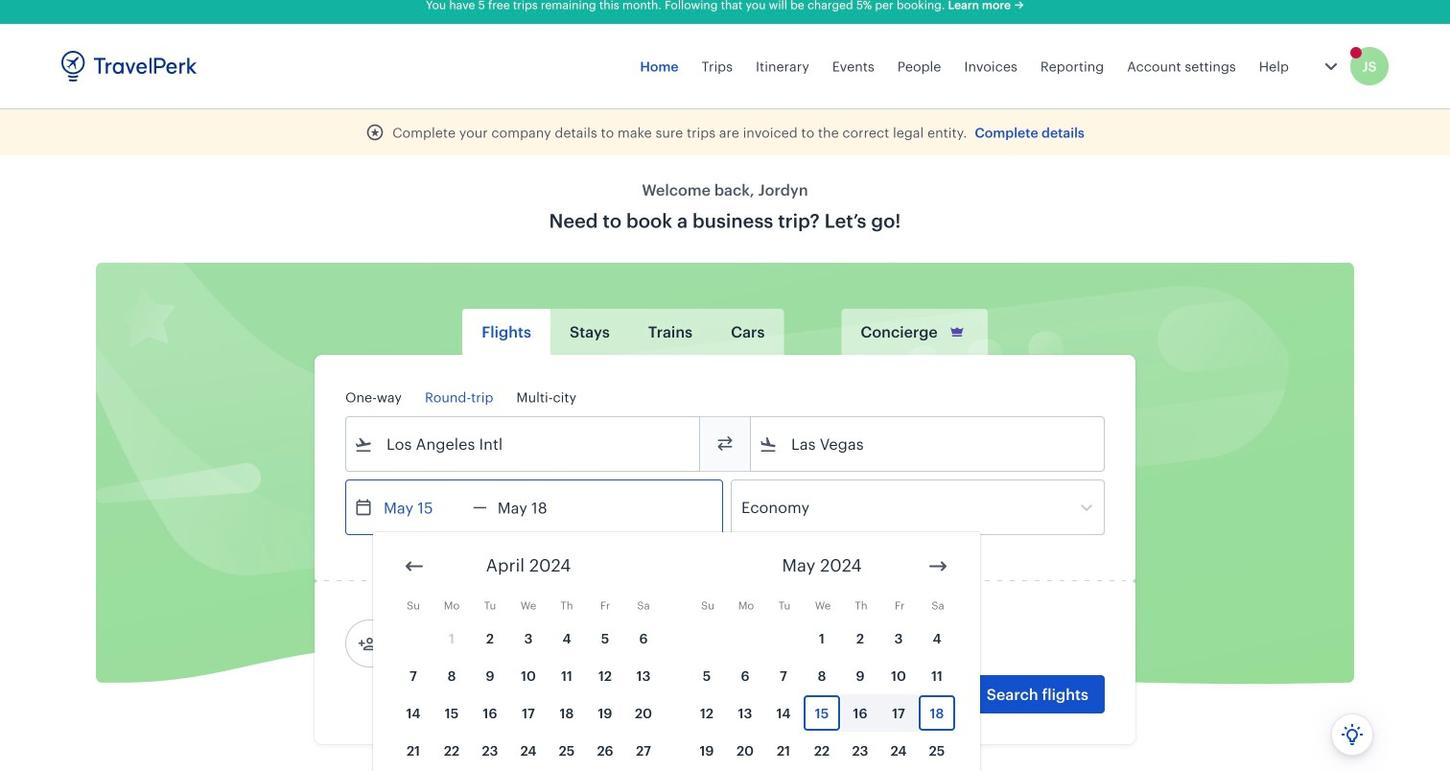 Task type: describe. For each thing, give the bounding box(es) containing it.
To search field
[[778, 429, 1079, 460]]

Return text field
[[487, 481, 587, 534]]

calendar application
[[373, 532, 1451, 771]]



Task type: locate. For each thing, give the bounding box(es) containing it.
Add first traveler search field
[[377, 628, 577, 659]]

Depart text field
[[373, 481, 473, 534]]

move backward to switch to the previous month. image
[[403, 555, 426, 578]]

move forward to switch to the next month. image
[[927, 555, 950, 578]]

From search field
[[373, 429, 674, 460]]



